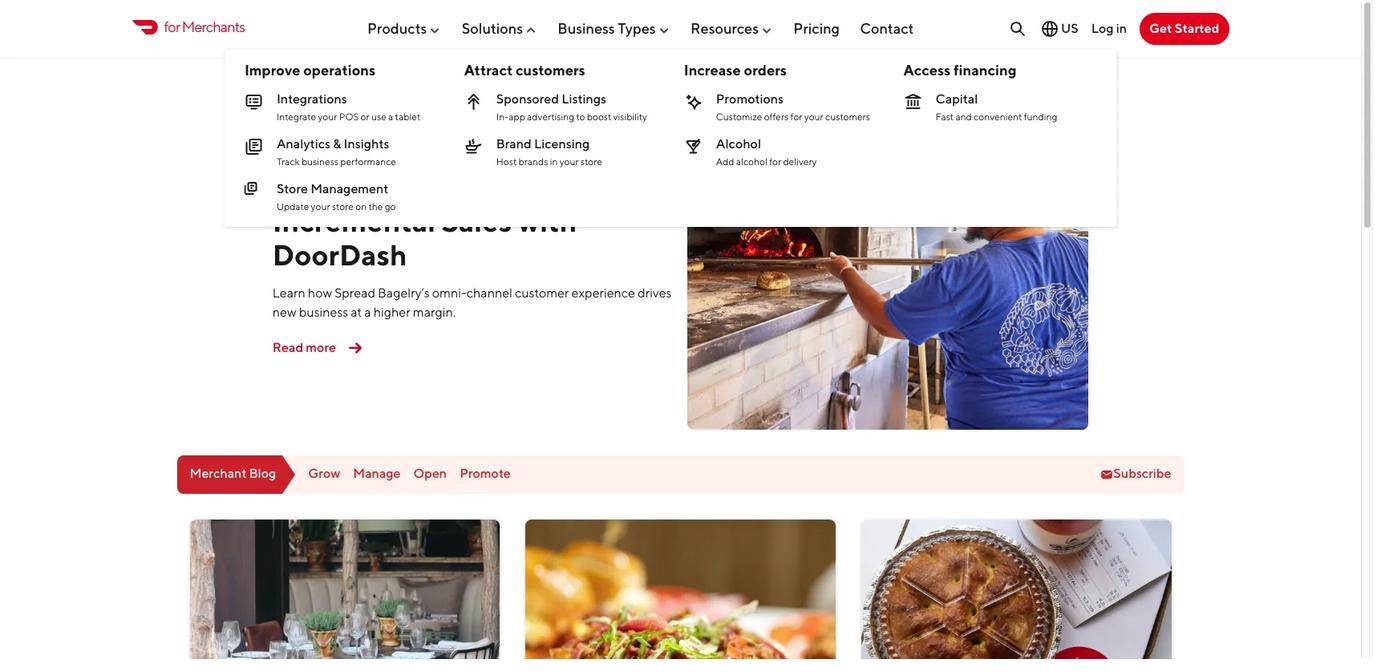 Task type: describe. For each thing, give the bounding box(es) containing it.
advertising
[[527, 111, 575, 123]]

management
[[311, 181, 389, 197]]

business
[[558, 20, 615, 37]]

your inside store management update your store on the go
[[311, 201, 330, 213]]

alcohol
[[716, 136, 761, 152]]

omni-
[[432, 286, 467, 301]]

promote link
[[460, 466, 511, 482]]

sales
[[442, 204, 512, 239]]

business types
[[558, 20, 656, 37]]

host
[[497, 156, 517, 168]]

use
[[371, 111, 387, 123]]

operations
[[303, 62, 376, 79]]

integrations integrate your pos or use a tablet
[[277, 91, 421, 123]]

read more
[[273, 340, 336, 355]]

started
[[1175, 21, 1220, 36]]

customize
[[716, 111, 763, 123]]

merchant blog link
[[177, 455, 296, 494]]

wins
[[551, 171, 620, 205]]

get started button
[[1140, 13, 1230, 45]]

subscribe
[[1114, 466, 1172, 482]]

bagelry's
[[378, 286, 430, 301]]

grow for how spread bagelry wins incremental sales with doordash
[[279, 142, 308, 155]]

log
[[1092, 21, 1114, 36]]

app
[[509, 111, 525, 123]]

convenient
[[974, 111, 1023, 123]]

in inside brand licensing host brands in your store
[[550, 156, 558, 168]]

0 vertical spatial in
[[1117, 21, 1127, 36]]

business inside the analytics & insights track business performance
[[302, 156, 339, 168]]

how
[[273, 171, 334, 205]]

log in link
[[1092, 21, 1127, 36]]

a inside integrations integrate your pos or use a tablet
[[388, 111, 393, 123]]

doordash
[[273, 237, 407, 272]]

margin.
[[413, 305, 456, 320]]

bagelry
[[442, 171, 545, 205]]

the
[[369, 201, 383, 213]]

analytics
[[277, 136, 331, 152]]

learn how spread bagelry's omni-channel customer experience drives new business at a higher margin.
[[273, 286, 672, 320]]

contact link
[[860, 13, 914, 43]]

mx roch le coq - chicken - montreal, canada image
[[526, 520, 836, 660]]

channel
[[467, 286, 513, 301]]

how
[[308, 286, 332, 301]]

how spread bagelry wins incremental sales with doordash link
[[273, 171, 620, 272]]

improve operations
[[245, 62, 376, 79]]

customer
[[515, 286, 569, 301]]

and
[[956, 111, 972, 123]]

sponsored listings in-app advertising to boost visibility
[[497, 91, 648, 123]]

0 vertical spatial customers
[[516, 62, 586, 79]]

open
[[414, 466, 447, 482]]

resources link
[[691, 13, 774, 43]]

financing
[[954, 62, 1017, 79]]

manage
[[353, 466, 401, 482]]

merchant blog
[[190, 466, 276, 482]]

in-
[[497, 111, 509, 123]]

arrow double up image
[[464, 92, 484, 112]]

grow for manage
[[308, 466, 340, 482]]

grow link for manage
[[308, 466, 340, 482]]

resources 1208x1080 preparing for winter v01.01 image
[[190, 520, 500, 660]]

pricing
[[794, 20, 840, 37]]

read
[[273, 340, 303, 355]]

fast
[[936, 111, 954, 123]]

money bank image
[[904, 92, 923, 112]]

products link
[[367, 13, 442, 43]]

listings
[[562, 91, 607, 107]]

promotions
[[716, 91, 784, 107]]

open link
[[414, 466, 447, 482]]

for merchants link
[[132, 16, 245, 38]]

menu edit line image
[[245, 182, 264, 201]]

merchant
[[190, 466, 247, 482]]

pricing link
[[794, 13, 840, 43]]

increase orders
[[684, 62, 787, 79]]

blog
[[249, 466, 276, 482]]

sponsored
[[497, 91, 559, 107]]

spread inside learn how spread bagelry's omni-channel customer experience drives new business at a higher margin.
[[335, 286, 376, 301]]

alcohol
[[736, 156, 768, 168]]

globe line image
[[1041, 19, 1060, 39]]

log in
[[1092, 21, 1127, 36]]

integrate
[[277, 111, 316, 123]]

customers inside promotions customize offers for your customers
[[826, 111, 870, 123]]

experience
[[572, 286, 635, 301]]



Task type: locate. For each thing, give the bounding box(es) containing it.
higher
[[374, 305, 411, 320]]

grow up track
[[279, 142, 308, 155]]

promotions customize offers for your customers
[[716, 91, 870, 123]]

for inside promotions customize offers for your customers
[[791, 111, 803, 123]]

a inside learn how spread bagelry's omni-channel customer experience drives new business at a higher margin.
[[365, 305, 371, 320]]

new
[[273, 305, 297, 320]]

brand licensing host brands in your store
[[497, 136, 603, 168]]

insights
[[344, 136, 390, 152]]

contact
[[860, 20, 914, 37]]

grow link left "manage" link
[[308, 466, 340, 482]]

business
[[302, 156, 339, 168], [299, 305, 348, 320]]

get started
[[1150, 21, 1220, 36]]

customers
[[516, 62, 586, 79], [826, 111, 870, 123]]

increase
[[684, 62, 741, 79]]

business down analytics
[[302, 156, 339, 168]]

for inside the alcohol add alcohol for delivery
[[770, 156, 782, 168]]

improve
[[245, 62, 301, 79]]

1 vertical spatial grow link
[[308, 466, 340, 482]]

capital fast and convenient funding
[[936, 91, 1058, 123]]

a right at
[[365, 305, 371, 320]]

solutions link
[[462, 13, 538, 43]]

or
[[361, 111, 370, 123]]

0 horizontal spatial customers
[[516, 62, 586, 79]]

spread
[[340, 171, 436, 205], [335, 286, 376, 301]]

store up wins
[[581, 156, 603, 168]]

for for alcohol
[[770, 156, 782, 168]]

0 horizontal spatial in
[[550, 156, 558, 168]]

cooking line image
[[464, 137, 484, 156]]

store management update your store on the go
[[277, 181, 396, 213]]

learn
[[273, 286, 306, 301]]

visibility
[[614, 111, 648, 123]]

update
[[277, 201, 309, 213]]

alcohol add alcohol for delivery
[[716, 136, 817, 168]]

store inside brand licensing host brands in your store
[[581, 156, 603, 168]]

a pie with a bottle of wine ready to be delivered by doordash image
[[862, 520, 1172, 660]]

in
[[1117, 21, 1127, 36], [550, 156, 558, 168]]

device pos line image
[[245, 92, 264, 112]]

1 vertical spatial for
[[791, 111, 803, 123]]

get
[[1150, 21, 1173, 36]]

delivery
[[783, 156, 817, 168]]

in right the log at the top right of the page
[[1117, 21, 1127, 36]]

for merchants
[[164, 19, 245, 36]]

for
[[164, 19, 180, 36], [791, 111, 803, 123], [770, 156, 782, 168]]

1 vertical spatial a
[[365, 305, 371, 320]]

your inside brand licensing host brands in your store
[[560, 156, 579, 168]]

store
[[277, 181, 308, 197]]

grow link for how spread bagelry wins incremental sales with doordash
[[273, 139, 314, 159]]

your
[[318, 111, 337, 123], [805, 111, 824, 123], [560, 156, 579, 168], [311, 201, 330, 213]]

0 horizontal spatial for
[[164, 19, 180, 36]]

track
[[277, 156, 300, 168]]

grow link
[[273, 139, 314, 159], [308, 466, 340, 482]]

business down how
[[299, 305, 348, 320]]

performance
[[340, 156, 396, 168]]

capital
[[936, 91, 978, 107]]

your inside integrations integrate your pos or use a tablet
[[318, 111, 337, 123]]

at
[[351, 305, 362, 320]]

spread inside how spread bagelry wins incremental sales with doordash
[[340, 171, 436, 205]]

0 vertical spatial grow link
[[273, 139, 314, 159]]

2 horizontal spatial for
[[791, 111, 803, 123]]

with
[[518, 204, 577, 239]]

grow left manage
[[308, 466, 340, 482]]

store inside store management update your store on the go
[[332, 201, 354, 213]]

access
[[904, 62, 951, 79]]

attract
[[464, 62, 513, 79]]

pos
[[339, 111, 359, 123]]

dashboard line image
[[245, 137, 264, 156]]

brands
[[519, 156, 548, 168]]

incremental
[[273, 204, 436, 239]]

1 horizontal spatial customers
[[826, 111, 870, 123]]

0 horizontal spatial store
[[332, 201, 354, 213]]

store left the on
[[332, 201, 354, 213]]

add
[[716, 156, 735, 168]]

how spread bagelry wins incremental sales with doordash
[[273, 171, 620, 272]]

0 vertical spatial for
[[164, 19, 180, 36]]

0 horizontal spatial a
[[365, 305, 371, 320]]

merchants
[[182, 19, 245, 36]]

store
[[581, 156, 603, 168], [332, 201, 354, 213]]

0 vertical spatial grow
[[279, 142, 308, 155]]

promo line image
[[684, 92, 703, 112]]

for right offers
[[791, 111, 803, 123]]

spread down performance
[[340, 171, 436, 205]]

1 vertical spatial customers
[[826, 111, 870, 123]]

spread bagelry hero image image
[[687, 71, 1089, 430]]

analytics & insights track business performance
[[277, 136, 396, 168]]

your down licensing
[[560, 156, 579, 168]]

1 horizontal spatial in
[[1117, 21, 1127, 36]]

grow
[[279, 142, 308, 155], [308, 466, 340, 482]]

spread up at
[[335, 286, 376, 301]]

manage link
[[353, 466, 401, 482]]

access financing
[[904, 62, 1017, 79]]

0 vertical spatial a
[[388, 111, 393, 123]]

0 vertical spatial spread
[[340, 171, 436, 205]]

0 vertical spatial store
[[581, 156, 603, 168]]

0 horizontal spatial grow
[[279, 142, 308, 155]]

boost
[[587, 111, 612, 123]]

resources
[[691, 20, 759, 37]]

email icon image
[[1101, 468, 1114, 481]]

customers up sponsored at the left top of page
[[516, 62, 586, 79]]

grow link down integrate
[[273, 139, 314, 159]]

1 vertical spatial store
[[332, 201, 354, 213]]

drives
[[638, 286, 672, 301]]

for right alcohol on the right top
[[770, 156, 782, 168]]

on
[[356, 201, 367, 213]]

1 vertical spatial grow
[[308, 466, 340, 482]]

us
[[1061, 21, 1079, 36]]

licensing
[[534, 136, 590, 152]]

0 vertical spatial business
[[302, 156, 339, 168]]

to
[[576, 111, 585, 123]]

your right offers
[[805, 111, 824, 123]]

alcohol line image
[[684, 137, 703, 156]]

go
[[385, 201, 396, 213]]

orders
[[744, 62, 787, 79]]

2 vertical spatial for
[[770, 156, 782, 168]]

1 horizontal spatial for
[[770, 156, 782, 168]]

types
[[618, 20, 656, 37]]

1 vertical spatial business
[[299, 305, 348, 320]]

business types link
[[558, 13, 671, 43]]

your left pos
[[318, 111, 337, 123]]

in down licensing
[[550, 156, 558, 168]]

offers
[[764, 111, 789, 123]]

1 vertical spatial spread
[[335, 286, 376, 301]]

&
[[333, 136, 341, 152]]

a right use
[[388, 111, 393, 123]]

for for promotions
[[791, 111, 803, 123]]

a
[[388, 111, 393, 123], [365, 305, 371, 320]]

1 vertical spatial in
[[550, 156, 558, 168]]

attract customers
[[464, 62, 586, 79]]

1 horizontal spatial grow
[[308, 466, 340, 482]]

1 horizontal spatial store
[[581, 156, 603, 168]]

integrations
[[277, 91, 347, 107]]

promote
[[460, 466, 511, 482]]

business inside learn how spread bagelry's omni-channel customer experience drives new business at a higher margin.
[[299, 305, 348, 320]]

arrow right image
[[343, 336, 368, 361]]

for left merchants
[[164, 19, 180, 36]]

customers left money bank icon
[[826, 111, 870, 123]]

1 horizontal spatial a
[[388, 111, 393, 123]]

solutions
[[462, 20, 523, 37]]

your right update at the top of the page
[[311, 201, 330, 213]]

your inside promotions customize offers for your customers
[[805, 111, 824, 123]]



Task type: vqa. For each thing, say whether or not it's contained in the screenshot.
up
no



